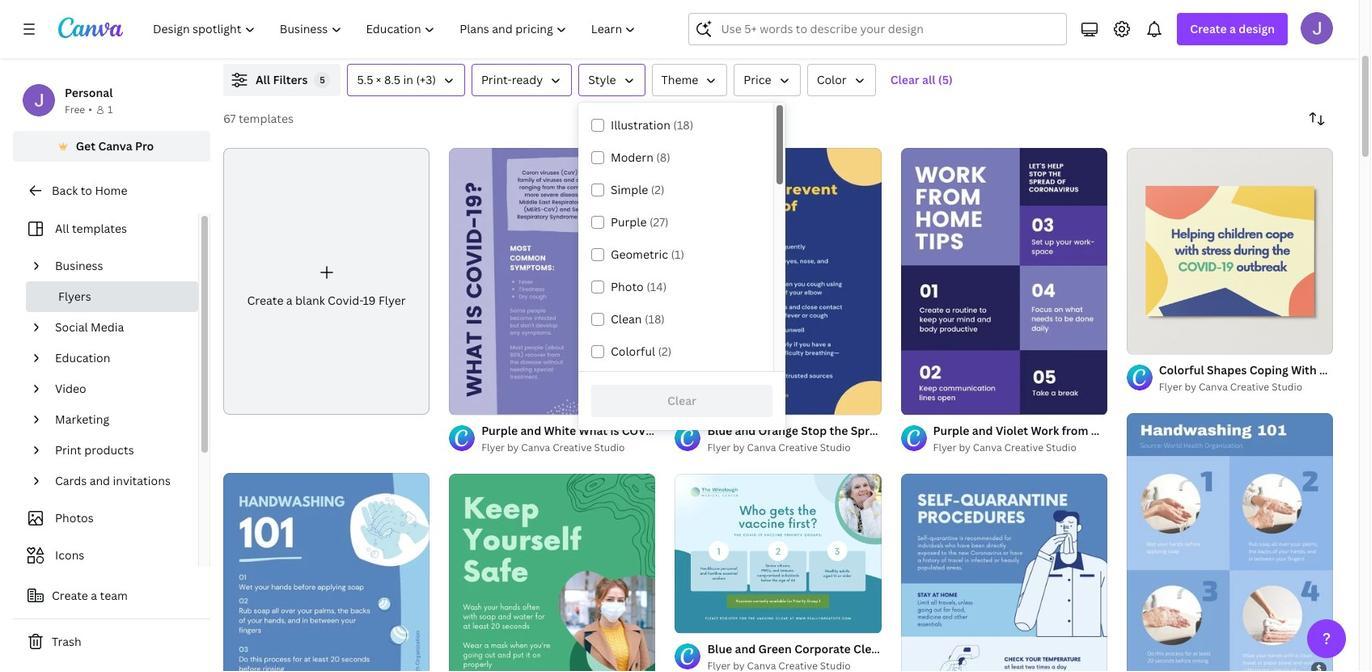 Task type: vqa. For each thing, say whether or not it's contained in the screenshot.
Social Media link
yes



Task type: locate. For each thing, give the bounding box(es) containing it.
photos
[[55, 510, 94, 526]]

print-ready
[[481, 72, 543, 87]]

create a team
[[52, 588, 128, 603]]

0 horizontal spatial purple
[[481, 423, 518, 439]]

1
[[107, 103, 113, 116], [1138, 335, 1143, 347]]

1 horizontal spatial a
[[286, 293, 293, 308]]

flyer by canva creative studio link for violet
[[933, 440, 1107, 457]]

flyer by canva creative studio link for orange
[[707, 440, 881, 457]]

purple and white what is covid flyer image
[[449, 148, 656, 415]]

creative down violet
[[1004, 441, 1044, 455]]

products
[[84, 442, 134, 458]]

home right "to"
[[95, 183, 127, 198]]

purple and violet work from home covid flyer image
[[901, 148, 1107, 415]]

2 horizontal spatial purple
[[933, 423, 969, 439]]

all down back
[[55, 221, 69, 236]]

violet
[[996, 423, 1028, 439]]

templates for all templates
[[72, 221, 127, 236]]

create down the icons
[[52, 588, 88, 603]]

(18) right clean
[[645, 311, 665, 327]]

blue and orange stop the spread  covid flyer image
[[675, 148, 881, 415]]

canva inside the get canva pro "button"
[[98, 138, 132, 154]]

0 vertical spatial create
[[1190, 21, 1227, 36]]

1 vertical spatial clear
[[667, 393, 696, 408]]

create a design button
[[1177, 13, 1288, 45]]

1 of 3 link
[[1127, 148, 1333, 354]]

colorful shapes coping with stress lan flyer by canva creative studio
[[1159, 363, 1371, 394]]

0 vertical spatial (18)
[[673, 117, 694, 133]]

0 horizontal spatial templates
[[72, 221, 127, 236]]

create for create a design
[[1190, 21, 1227, 36]]

print products
[[55, 442, 134, 458]]

clean (18)
[[611, 311, 665, 327]]

and inside blue and orange stop the spread  covid flyer flyer by canva creative studio
[[735, 423, 756, 439]]

filters
[[273, 72, 308, 87]]

clear all (5)
[[890, 72, 953, 87]]

create left blank
[[247, 293, 283, 308]]

0 horizontal spatial all
[[55, 221, 69, 236]]

clear for clear all (5)
[[890, 72, 919, 87]]

canva down shapes
[[1199, 380, 1228, 394]]

1 left of
[[1138, 335, 1143, 347]]

and for orange
[[735, 423, 756, 439]]

0 vertical spatial 1
[[107, 103, 113, 116]]

studio down purple and violet work from home covid flyer 'link'
[[1046, 441, 1077, 455]]

8.5
[[384, 72, 401, 87]]

1 vertical spatial (2)
[[658, 344, 672, 359]]

colorful down clean (18)
[[611, 344, 655, 359]]

(27)
[[649, 214, 669, 230]]

and left violet
[[972, 423, 993, 439]]

1 vertical spatial home
[[1091, 423, 1124, 439]]

education link
[[49, 343, 188, 374]]

0 horizontal spatial a
[[91, 588, 97, 603]]

to
[[81, 183, 92, 198]]

templates for 67 templates
[[239, 111, 294, 126]]

5.5
[[357, 72, 373, 87]]

marketing link
[[49, 404, 188, 435]]

1 horizontal spatial home
[[1091, 423, 1124, 439]]

photo
[[611, 279, 644, 294]]

flyer by canva creative studio link for coping
[[1159, 380, 1333, 396]]

1 horizontal spatial 1
[[1138, 335, 1143, 347]]

theme
[[661, 72, 698, 87]]

by
[[1185, 380, 1196, 394], [507, 441, 519, 455], [733, 441, 745, 455], [959, 441, 971, 455]]

colorful shapes coping with stress landscape covid flyer image
[[1127, 148, 1333, 354]]

0 horizontal spatial colorful
[[611, 344, 655, 359]]

studio inside purple and white what is covid flyer flyer by canva creative studio
[[594, 441, 625, 455]]

1 horizontal spatial create
[[247, 293, 283, 308]]

clear down colorful (2)
[[667, 393, 696, 408]]

canva inside blue and orange stop the spread  covid flyer flyer by canva creative studio
[[747, 441, 776, 455]]

0 vertical spatial clear
[[890, 72, 919, 87]]

templates inside all templates link
[[72, 221, 127, 236]]

creative
[[1230, 380, 1269, 394], [553, 441, 592, 455], [778, 441, 818, 455], [1004, 441, 1044, 455]]

by inside purple and violet work from home covid flyer flyer by canva creative studio
[[959, 441, 971, 455]]

blue and white self-quarantine procedures covid flyer image
[[901, 474, 1107, 671]]

clear
[[890, 72, 919, 87], [667, 393, 696, 408]]

2 vertical spatial a
[[91, 588, 97, 603]]

colorful inside colorful shapes coping with stress lan flyer by canva creative studio
[[1159, 363, 1204, 378]]

(18) for illustration (18)
[[673, 117, 694, 133]]

Sort by button
[[1301, 103, 1333, 135]]

business link
[[49, 251, 188, 281]]

0 vertical spatial (2)
[[651, 182, 665, 197]]

from
[[1062, 423, 1088, 439]]

top level navigation element
[[142, 13, 650, 45]]

education
[[55, 350, 110, 366]]

print-ready button
[[472, 64, 572, 96]]

(18) for clean (18)
[[645, 311, 665, 327]]

all for all templates
[[55, 221, 69, 236]]

0 horizontal spatial 1
[[107, 103, 113, 116]]

create left design
[[1190, 21, 1227, 36]]

a left blank
[[286, 293, 293, 308]]

a left team
[[91, 588, 97, 603]]

creative down colorful shapes coping with stress lan link
[[1230, 380, 1269, 394]]

and inside purple and white what is covid flyer flyer by canva creative studio
[[520, 423, 541, 439]]

and right blue
[[735, 423, 756, 439]]

style
[[588, 72, 616, 87]]

a for blank
[[286, 293, 293, 308]]

blue and orange stop the spread  covid flyer flyer by canva creative studio
[[707, 423, 959, 455]]

create inside button
[[52, 588, 88, 603]]

a for team
[[91, 588, 97, 603]]

social media link
[[49, 312, 188, 343]]

a left design
[[1230, 21, 1236, 36]]

(2) down clean (18)
[[658, 344, 672, 359]]

2 vertical spatial create
[[52, 588, 88, 603]]

blue
[[707, 423, 732, 439]]

blue and white simple handwashing 101 covid flyers image
[[1127, 414, 1333, 671]]

0 horizontal spatial home
[[95, 183, 127, 198]]

1 horizontal spatial purple
[[611, 214, 647, 230]]

create inside dropdown button
[[1190, 21, 1227, 36]]

and
[[520, 423, 541, 439], [735, 423, 756, 439], [972, 423, 993, 439], [89, 473, 110, 489]]

templates down back to home
[[72, 221, 127, 236]]

a inside dropdown button
[[1230, 21, 1236, 36]]

1 horizontal spatial all
[[256, 72, 270, 87]]

social media
[[55, 320, 124, 335]]

•
[[88, 103, 92, 116]]

jacob simon image
[[1301, 12, 1333, 44]]

flyer by canva creative studio link down white
[[481, 440, 656, 457]]

canva down orange
[[747, 441, 776, 455]]

(2)
[[651, 182, 665, 197], [658, 344, 672, 359]]

0 vertical spatial templates
[[239, 111, 294, 126]]

0 vertical spatial a
[[1230, 21, 1236, 36]]

a
[[1230, 21, 1236, 36], [286, 293, 293, 308], [91, 588, 97, 603]]

video link
[[49, 374, 188, 404]]

home
[[95, 183, 127, 198], [1091, 423, 1124, 439]]

a inside button
[[91, 588, 97, 603]]

(18) right illustration
[[673, 117, 694, 133]]

1 vertical spatial (18)
[[645, 311, 665, 327]]

covid right is
[[622, 423, 658, 439]]

(5)
[[938, 72, 953, 87]]

flyer by canva creative studio link down shapes
[[1159, 380, 1333, 396]]

1 horizontal spatial covid
[[893, 423, 929, 439]]

all left filters
[[256, 72, 270, 87]]

and right cards
[[89, 473, 110, 489]]

all filters
[[256, 72, 308, 87]]

1 vertical spatial templates
[[72, 221, 127, 236]]

clear all (5) button
[[882, 64, 961, 96]]

with
[[1291, 363, 1317, 378]]

cards
[[55, 473, 87, 489]]

and left white
[[520, 423, 541, 439]]

and inside purple and violet work from home covid flyer flyer by canva creative studio
[[972, 423, 993, 439]]

studio inside blue and orange stop the spread  covid flyer flyer by canva creative studio
[[820, 441, 851, 455]]

trash
[[52, 634, 81, 650]]

purple inside purple and violet work from home covid flyer flyer by canva creative studio
[[933, 423, 969, 439]]

templates
[[239, 111, 294, 126], [72, 221, 127, 236]]

1 horizontal spatial colorful
[[1159, 363, 1204, 378]]

0 horizontal spatial create
[[52, 588, 88, 603]]

1 right •
[[107, 103, 113, 116]]

1 horizontal spatial (18)
[[673, 117, 694, 133]]

covid inside blue and orange stop the spread  covid flyer flyer by canva creative studio
[[893, 423, 929, 439]]

photo (14)
[[611, 279, 667, 294]]

covid right 'spread'
[[893, 423, 929, 439]]

1 vertical spatial 1
[[1138, 335, 1143, 347]]

0 vertical spatial colorful
[[611, 344, 655, 359]]

2 covid from the left
[[893, 423, 929, 439]]

covid
[[622, 423, 658, 439], [893, 423, 929, 439], [1127, 423, 1163, 439]]

create for create a team
[[52, 588, 88, 603]]

1 of 3
[[1138, 335, 1161, 347]]

0 horizontal spatial covid
[[622, 423, 658, 439]]

blank
[[295, 293, 325, 308]]

1 vertical spatial all
[[55, 221, 69, 236]]

1 covid from the left
[[622, 423, 658, 439]]

1 for 1 of 3
[[1138, 335, 1143, 347]]

studio down "with"
[[1272, 380, 1302, 394]]

1 vertical spatial a
[[286, 293, 293, 308]]

creative inside purple and violet work from home covid flyer flyer by canva creative studio
[[1004, 441, 1044, 455]]

color button
[[807, 64, 876, 96]]

clear left the all at the top right of the page
[[890, 72, 919, 87]]

covid inside purple and violet work from home covid flyer flyer by canva creative studio
[[1127, 423, 1163, 439]]

creative down stop
[[778, 441, 818, 455]]

0 vertical spatial all
[[256, 72, 270, 87]]

5
[[320, 74, 325, 86]]

(2) for colorful (2)
[[658, 344, 672, 359]]

home right from
[[1091, 423, 1124, 439]]

all
[[256, 72, 270, 87], [55, 221, 69, 236]]

creative inside blue and orange stop the spread  covid flyer flyer by canva creative studio
[[778, 441, 818, 455]]

covid inside purple and white what is covid flyer flyer by canva creative studio
[[622, 423, 658, 439]]

print-
[[481, 72, 512, 87]]

studio down is
[[594, 441, 625, 455]]

and for violet
[[972, 423, 993, 439]]

2 horizontal spatial covid
[[1127, 423, 1163, 439]]

canva left pro
[[98, 138, 132, 154]]

0 vertical spatial home
[[95, 183, 127, 198]]

studio inside purple and violet work from home covid flyer flyer by canva creative studio
[[1046, 441, 1077, 455]]

colorful
[[611, 344, 655, 359], [1159, 363, 1204, 378]]

clear button
[[591, 385, 773, 417]]

(8)
[[656, 150, 670, 165]]

cards and invitations
[[55, 473, 171, 489]]

purple left (27)
[[611, 214, 647, 230]]

canva down violet
[[973, 441, 1002, 455]]

purple
[[611, 214, 647, 230], [481, 423, 518, 439], [933, 423, 969, 439]]

icons link
[[23, 540, 188, 571]]

studio
[[1272, 380, 1302, 394], [594, 441, 625, 455], [820, 441, 851, 455], [1046, 441, 1077, 455]]

purple inside purple and white what is covid flyer flyer by canva creative studio
[[481, 423, 518, 439]]

simple
[[611, 182, 648, 197]]

purple left white
[[481, 423, 518, 439]]

covid right from
[[1127, 423, 1163, 439]]

flyer by canva creative studio link down orange
[[707, 440, 881, 457]]

1 horizontal spatial clear
[[890, 72, 919, 87]]

purple and violet work from home covid flyer flyer by canva creative studio
[[933, 423, 1193, 455]]

photos link
[[23, 503, 188, 534]]

create a blank covid-19 flyer element
[[223, 148, 430, 415]]

colorful down 3
[[1159, 363, 1204, 378]]

purple and white what is covid flyer flyer by canva creative studio
[[481, 423, 689, 455]]

2 horizontal spatial create
[[1190, 21, 1227, 36]]

0 horizontal spatial (18)
[[645, 311, 665, 327]]

templates right 67
[[239, 111, 294, 126]]

canva down white
[[521, 441, 550, 455]]

clear for clear
[[667, 393, 696, 408]]

creative down white
[[553, 441, 592, 455]]

clean
[[611, 311, 642, 327]]

3 covid from the left
[[1127, 423, 1163, 439]]

2 horizontal spatial a
[[1230, 21, 1236, 36]]

None search field
[[689, 13, 1067, 45]]

purple for purple (27)
[[611, 214, 647, 230]]

get canva pro button
[[13, 131, 210, 162]]

lan
[[1356, 363, 1371, 378]]

(18)
[[673, 117, 694, 133], [645, 311, 665, 327]]

studio down blue and orange stop the spread  covid flyer link on the bottom right of the page
[[820, 441, 851, 455]]

1 horizontal spatial templates
[[239, 111, 294, 126]]

and for white
[[520, 423, 541, 439]]

colorful for colorful shapes coping with stress lan flyer by canva creative studio
[[1159, 363, 1204, 378]]

purple left violet
[[933, 423, 969, 439]]

flyer by canva creative studio link down violet
[[933, 440, 1107, 457]]

(2) right simple
[[651, 182, 665, 197]]

5 filter options selected element
[[314, 72, 330, 88]]

1 vertical spatial create
[[247, 293, 283, 308]]

0 horizontal spatial clear
[[667, 393, 696, 408]]

67
[[223, 111, 236, 126]]

1 vertical spatial colorful
[[1159, 363, 1204, 378]]



Task type: describe. For each thing, give the bounding box(es) containing it.
get canva pro
[[76, 138, 154, 154]]

(14)
[[646, 279, 667, 294]]

create a blank covid-19 flyer link
[[223, 148, 430, 415]]

price
[[744, 72, 771, 87]]

geometric (1)
[[611, 247, 684, 262]]

personal
[[65, 85, 113, 100]]

theme button
[[652, 64, 727, 96]]

purple for purple and violet work from home covid flyer flyer by canva creative studio
[[933, 423, 969, 439]]

stop
[[801, 423, 827, 439]]

blue and white handwashing 101 covid flyer image
[[223, 473, 430, 671]]

3
[[1156, 335, 1161, 347]]

all for all filters
[[256, 72, 270, 87]]

purple and violet work from home covid flyer link
[[933, 423, 1193, 440]]

invitations
[[113, 473, 171, 489]]

(2) for simple (2)
[[651, 182, 665, 197]]

social
[[55, 320, 88, 335]]

1 for 1
[[107, 103, 113, 116]]

is
[[610, 423, 619, 439]]

(+3)
[[416, 72, 436, 87]]

print products link
[[49, 435, 188, 466]]

style button
[[578, 64, 645, 96]]

covid for blue
[[893, 423, 929, 439]]

marketing
[[55, 412, 109, 427]]

home inside purple and violet work from home covid flyer flyer by canva creative studio
[[1091, 423, 1124, 439]]

flyers
[[58, 289, 91, 304]]

modern
[[611, 150, 653, 165]]

a for design
[[1230, 21, 1236, 36]]

back
[[52, 183, 78, 198]]

canva inside colorful shapes coping with stress lan flyer by canva creative studio
[[1199, 380, 1228, 394]]

spread
[[851, 423, 890, 439]]

design
[[1239, 21, 1275, 36]]

the
[[830, 423, 848, 439]]

5.5 × 8.5 in (+3) button
[[347, 64, 465, 96]]

of
[[1145, 335, 1154, 347]]

flyer inside colorful shapes coping with stress lan flyer by canva creative studio
[[1159, 380, 1182, 394]]

modern (8)
[[611, 150, 670, 165]]

white
[[544, 423, 576, 439]]

studio inside colorful shapes coping with stress lan flyer by canva creative studio
[[1272, 380, 1302, 394]]

back to home
[[52, 183, 127, 198]]

covid-
[[328, 293, 363, 308]]

Search search field
[[721, 14, 1057, 44]]

free
[[65, 103, 85, 116]]

in
[[403, 72, 413, 87]]

price button
[[734, 64, 801, 96]]

shapes
[[1207, 363, 1247, 378]]

flyer by canva creative studio link for white
[[481, 440, 656, 457]]

geometric
[[611, 247, 668, 262]]

video
[[55, 381, 86, 396]]

orange
[[758, 423, 798, 439]]

canva inside purple and white what is covid flyer flyer by canva creative studio
[[521, 441, 550, 455]]

blue and green corporate clean vaccine information general health flyer image
[[675, 474, 881, 634]]

creative inside purple and white what is covid flyer flyer by canva creative studio
[[553, 441, 592, 455]]

purple (27)
[[611, 214, 669, 230]]

create for create a blank covid-19 flyer
[[247, 293, 283, 308]]

canva inside purple and violet work from home covid flyer flyer by canva creative studio
[[973, 441, 1002, 455]]

all templates link
[[23, 214, 188, 244]]

trash link
[[13, 626, 210, 658]]

all
[[922, 72, 935, 87]]

67 templates
[[223, 111, 294, 126]]

purple and white what is covid flyer link
[[481, 423, 689, 440]]

5.5 × 8.5 in (+3)
[[357, 72, 436, 87]]

create a team button
[[13, 580, 210, 612]]

19
[[363, 293, 376, 308]]

purple for purple and white what is covid flyer flyer by canva creative studio
[[481, 423, 518, 439]]

by inside colorful shapes coping with stress lan flyer by canva creative studio
[[1185, 380, 1196, 394]]

(1)
[[671, 247, 684, 262]]

all templates
[[55, 221, 127, 236]]

business
[[55, 258, 103, 273]]

what
[[579, 423, 608, 439]]

icons
[[55, 548, 84, 563]]

illustration (18)
[[611, 117, 694, 133]]

by inside purple and white what is covid flyer flyer by canva creative studio
[[507, 441, 519, 455]]

creative inside colorful shapes coping with stress lan flyer by canva creative studio
[[1230, 380, 1269, 394]]

covid-19 flyers templates image
[[988, 0, 1333, 44]]

covid for purple
[[1127, 423, 1163, 439]]

pro
[[135, 138, 154, 154]]

blue and orange stop the spread  covid flyer link
[[707, 423, 959, 440]]

stress
[[1319, 363, 1353, 378]]

and for invitations
[[89, 473, 110, 489]]

coping
[[1250, 363, 1288, 378]]

by inside blue and orange stop the spread  covid flyer flyer by canva creative studio
[[733, 441, 745, 455]]

ready
[[512, 72, 543, 87]]

green disease prevention covid flyer image
[[449, 474, 656, 671]]

colorful shapes coping with stress lan link
[[1159, 362, 1371, 380]]

free •
[[65, 103, 92, 116]]

print
[[55, 442, 82, 458]]

media
[[91, 320, 124, 335]]

illustration
[[611, 117, 671, 133]]

back to home link
[[13, 175, 210, 207]]

colorful (2)
[[611, 344, 672, 359]]

cards and invitations link
[[49, 466, 188, 497]]

work
[[1031, 423, 1059, 439]]

create a design
[[1190, 21, 1275, 36]]

simple (2)
[[611, 182, 665, 197]]

colorful for colorful (2)
[[611, 344, 655, 359]]



